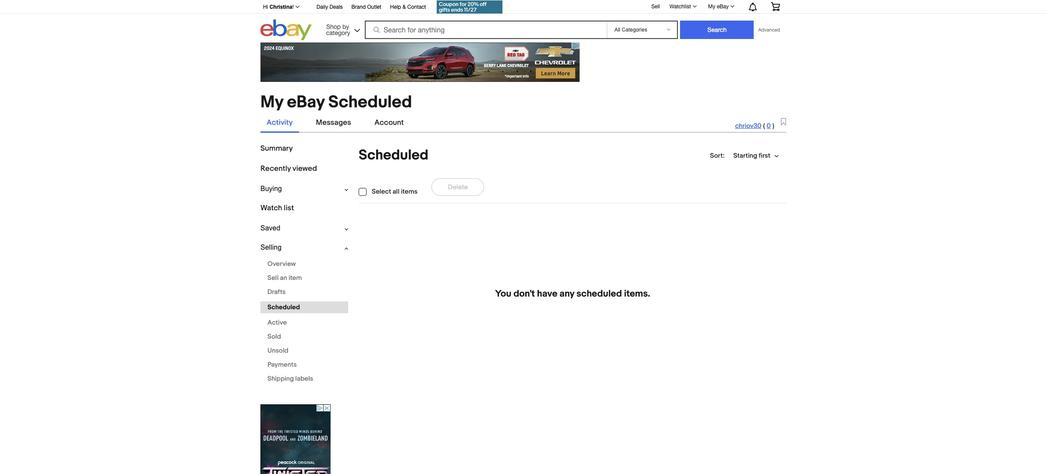 Task type: vqa. For each thing, say whether or not it's contained in the screenshot.
Close a return request
no



Task type: describe. For each thing, give the bounding box(es) containing it.
first
[[759, 152, 771, 160]]

daily deals link
[[317, 3, 343, 12]]

buying button
[[260, 185, 348, 193]]

selling button
[[260, 243, 348, 252]]

brand outlet
[[352, 4, 381, 10]]

recently viewed
[[260, 165, 317, 173]]

help & contact link
[[390, 3, 426, 12]]

shop by category banner
[[258, 0, 787, 43]]

deals
[[330, 4, 343, 10]]

get an extra 20% off image
[[437, 0, 502, 14]]

your shopping cart image
[[771, 2, 781, 11]]

drafts link
[[260, 288, 348, 297]]

none submit inside the shop by category banner
[[680, 21, 754, 39]]

saved
[[260, 224, 280, 232]]

watchlist link
[[665, 1, 701, 12]]

brand
[[352, 4, 366, 10]]

category
[[326, 29, 350, 36]]

messages
[[316, 118, 351, 127]]

scheduled link
[[260, 302, 348, 314]]

help & contact
[[390, 4, 426, 10]]

active link
[[260, 318, 348, 328]]

starting first button
[[726, 147, 787, 165]]

you don't have any scheduled items.
[[495, 289, 650, 300]]

summary link
[[260, 144, 293, 153]]

sold link
[[260, 332, 348, 342]]

all
[[393, 188, 400, 196]]

sort:
[[710, 152, 725, 160]]

summary
[[260, 144, 293, 153]]

scheduled
[[577, 289, 622, 300]]

activity link
[[260, 115, 299, 132]]

daily deals
[[317, 4, 343, 10]]

watch list
[[260, 204, 294, 213]]

2 advertisement region from the top
[[260, 405, 331, 475]]

Search for anything text field
[[366, 21, 605, 38]]

my ebay
[[708, 4, 729, 10]]

delete
[[448, 183, 468, 191]]

overview link
[[260, 260, 348, 269]]

hi christina !
[[263, 4, 294, 10]]

my for my ebay scheduled
[[260, 92, 283, 113]]

scheduled inside scheduled "link"
[[268, 304, 300, 312]]

daily
[[317, 4, 328, 10]]

watch list link
[[260, 204, 294, 213]]

sell for sell
[[651, 3, 660, 9]]

items.
[[624, 289, 650, 300]]

shipping labels link
[[260, 375, 348, 384]]

list
[[284, 204, 294, 213]]

0
[[767, 122, 771, 130]]

selling
[[260, 244, 282, 251]]

!
[[292, 4, 294, 10]]

you
[[495, 289, 512, 300]]

select
[[372, 188, 391, 196]]

shop
[[326, 23, 341, 30]]



Task type: locate. For each thing, give the bounding box(es) containing it.
scheduled
[[328, 92, 412, 113], [359, 147, 428, 164], [268, 304, 300, 312]]

sell link
[[647, 3, 664, 9]]

unsold
[[268, 347, 288, 355]]

hi
[[263, 4, 268, 10]]

account navigation
[[258, 0, 787, 15]]

ebay for my ebay scheduled
[[287, 92, 325, 113]]

1 horizontal spatial ebay
[[717, 4, 729, 10]]

shipping labels
[[268, 375, 313, 383]]

my right watchlist link
[[708, 4, 716, 10]]

saved button
[[260, 224, 348, 232]]

sell inside account navigation
[[651, 3, 660, 9]]

0 vertical spatial advertisement region
[[260, 43, 580, 82]]

select all items
[[372, 188, 418, 196]]

item
[[289, 274, 302, 282]]

delete button
[[432, 179, 484, 196]]

don't
[[514, 289, 535, 300]]

starting
[[734, 152, 757, 160]]

payments
[[268, 361, 297, 369]]

help
[[390, 4, 401, 10]]

1 advertisement region from the top
[[260, 43, 580, 82]]

shipping
[[268, 375, 294, 383]]

any
[[560, 289, 575, 300]]

ebay right watchlist link
[[717, 4, 729, 10]]

sell for sell an item
[[268, 274, 279, 282]]

my
[[708, 4, 716, 10], [260, 92, 283, 113]]

my ebay link
[[703, 1, 739, 12]]

0 vertical spatial my
[[708, 4, 716, 10]]

watchlist
[[670, 4, 691, 10]]

0 link
[[767, 122, 771, 130]]

account
[[374, 118, 404, 127]]

by
[[343, 23, 349, 30]]

sell an item
[[268, 274, 302, 282]]

watch
[[260, 204, 282, 213]]

make scheduled your my ebay homepage image
[[781, 118, 786, 126]]

overview
[[268, 260, 296, 268]]

recently
[[260, 165, 291, 173]]

0 horizontal spatial my
[[260, 92, 283, 113]]

0 horizontal spatial ebay
[[287, 92, 325, 113]]

sold
[[268, 333, 281, 341]]

brand outlet link
[[352, 3, 381, 12]]

shop by category
[[326, 23, 350, 36]]

advanced link
[[754, 21, 785, 39]]

0 vertical spatial sell
[[651, 3, 660, 9]]

chriov30
[[735, 122, 762, 130]]

ebay for my ebay
[[717, 4, 729, 10]]

0 vertical spatial scheduled
[[328, 92, 412, 113]]

shop by category button
[[322, 20, 362, 38]]

items
[[401, 188, 418, 196]]

account link
[[368, 115, 410, 132]]

0 vertical spatial ebay
[[717, 4, 729, 10]]

labels
[[295, 375, 313, 383]]

my for my ebay
[[708, 4, 716, 10]]

buying
[[260, 185, 282, 192]]

have
[[537, 289, 557, 300]]

advanced
[[758, 27, 780, 32]]

advertisement region
[[260, 43, 580, 82], [260, 405, 331, 475]]

viewed
[[293, 165, 317, 173]]

drafts
[[268, 288, 286, 297]]

1 horizontal spatial my
[[708, 4, 716, 10]]

messages link
[[310, 115, 357, 132]]

ebay
[[717, 4, 729, 10], [287, 92, 325, 113]]

1 vertical spatial scheduled
[[359, 147, 428, 164]]

chriov30 link
[[735, 122, 762, 130]]

0 horizontal spatial sell
[[268, 274, 279, 282]]

outlet
[[367, 4, 381, 10]]

recently viewed link
[[260, 165, 317, 173]]

1 vertical spatial ebay
[[287, 92, 325, 113]]

sell left the an
[[268, 274, 279, 282]]

scheduled up active
[[268, 304, 300, 312]]

scheduled up account
[[328, 92, 412, 113]]

scheduled down account 'link'
[[359, 147, 428, 164]]

None submit
[[680, 21, 754, 39]]

christina
[[270, 4, 292, 10]]

2 vertical spatial scheduled
[[268, 304, 300, 312]]

sell
[[651, 3, 660, 9], [268, 274, 279, 282]]

1 horizontal spatial sell
[[651, 3, 660, 9]]

my up activity
[[260, 92, 283, 113]]

active
[[268, 319, 287, 327]]

ebay inside account navigation
[[717, 4, 729, 10]]

my ebay scheduled
[[260, 92, 412, 113]]

sell left watchlist
[[651, 3, 660, 9]]

sell an item link
[[260, 274, 348, 283]]

1 vertical spatial my
[[260, 92, 283, 113]]

contact
[[407, 4, 426, 10]]

my inside account navigation
[[708, 4, 716, 10]]

1 vertical spatial sell
[[268, 274, 279, 282]]

1 vertical spatial advertisement region
[[260, 405, 331, 475]]

ebay up activity
[[287, 92, 325, 113]]

payments link
[[260, 361, 348, 370]]

starting first
[[734, 152, 771, 160]]

an
[[280, 274, 287, 282]]

unsold link
[[260, 347, 348, 356]]

activity
[[267, 118, 293, 127]]

&
[[403, 4, 406, 10]]



